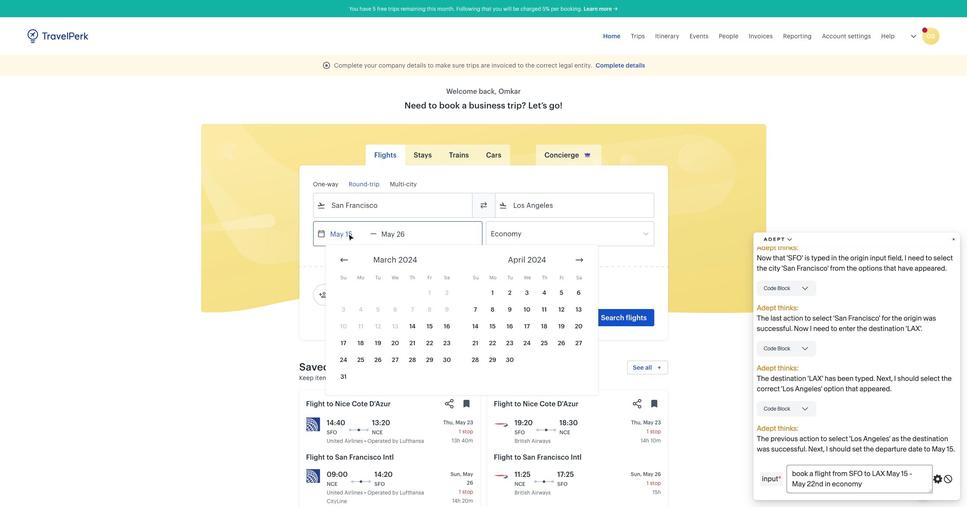 Task type: locate. For each thing, give the bounding box(es) containing it.
united airlines image
[[306, 418, 320, 432]]

move forward to switch to the next month. image
[[574, 255, 584, 265]]

Return text field
[[377, 222, 421, 246]]

Depart text field
[[325, 222, 370, 246]]

calendar application
[[325, 245, 858, 395]]

united airlines image
[[306, 470, 320, 483]]

From search field
[[325, 199, 461, 212]]

british airways image
[[494, 418, 508, 432]]

Add first traveler search field
[[327, 288, 417, 302]]



Task type: describe. For each thing, give the bounding box(es) containing it.
move backward to switch to the previous month. image
[[339, 255, 349, 265]]

To search field
[[507, 199, 642, 212]]

british airways image
[[494, 470, 508, 483]]



